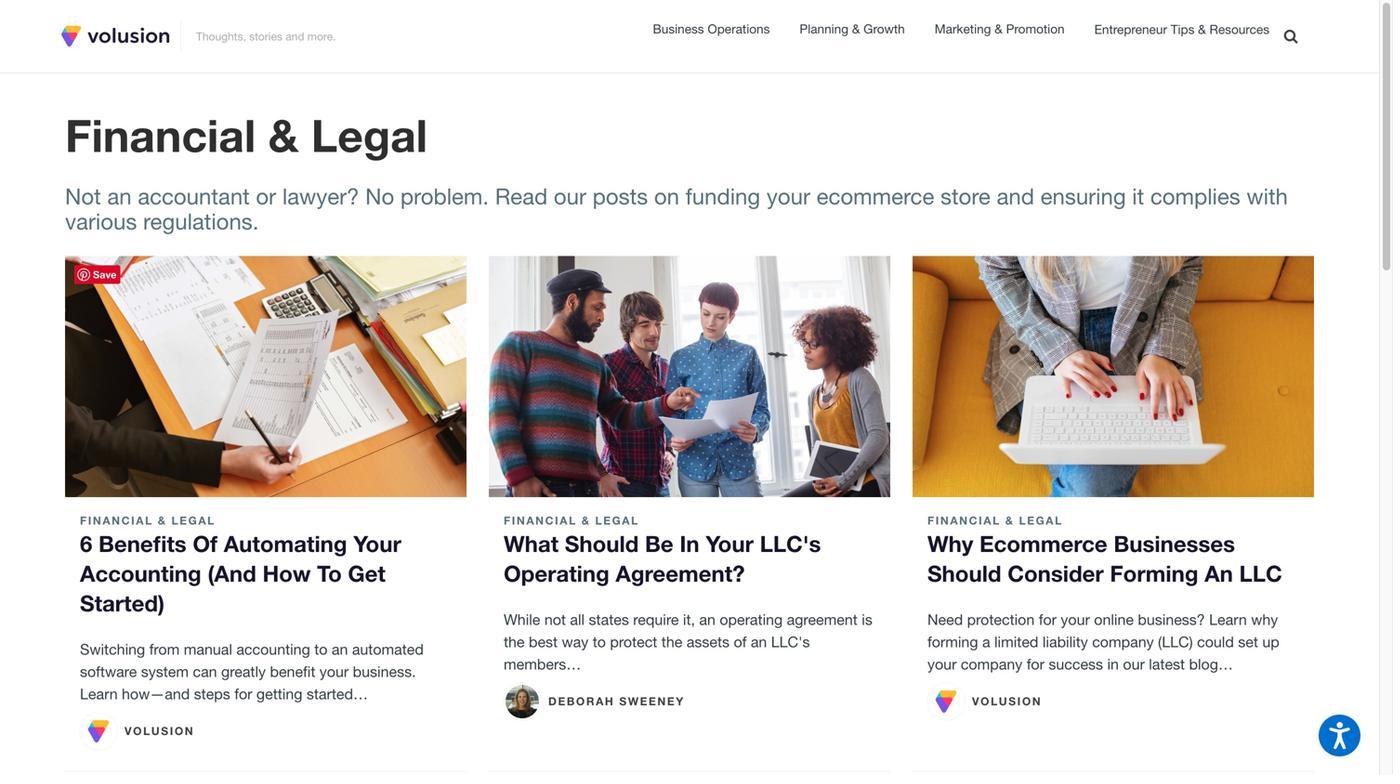 Task type: locate. For each thing, give the bounding box(es) containing it.
financial up 'accountant'
[[65, 108, 256, 162]]

should up operating
[[565, 530, 639, 557]]

1 horizontal spatial and
[[997, 183, 1035, 209]]

1 horizontal spatial your
[[706, 530, 754, 557]]

marketing
[[935, 21, 991, 36]]

is
[[862, 611, 873, 629]]

volusion
[[972, 695, 1042, 708], [125, 725, 195, 738]]

financial & legal why ecommerce businesses should consider forming an llc
[[928, 514, 1283, 586]]

of up the (and
[[193, 530, 218, 557]]

an
[[107, 183, 132, 209], [1205, 560, 1233, 586], [699, 611, 716, 629], [751, 634, 767, 651], [332, 641, 348, 658]]

financial up benefits
[[80, 514, 153, 527]]

0 horizontal spatial volusion
[[125, 725, 195, 738]]

volusion link for why ecommerce businesses should consider forming an llc
[[928, 683, 1042, 721]]

0 horizontal spatial should
[[565, 530, 639, 557]]

legal up operating
[[595, 514, 639, 527]]

financial for financial & legal
[[65, 108, 256, 162]]

volusion down how—and
[[125, 725, 195, 738]]

an right "it," in the left of the page
[[699, 611, 716, 629]]

ecommerce
[[980, 530, 1108, 557]]

planning & growth
[[800, 21, 905, 36]]

an up the started…
[[332, 641, 348, 658]]

legal inside financial & legal what should be in your llc's operating agreement?
[[595, 514, 639, 527]]

1 vertical spatial and
[[997, 183, 1035, 209]]

legal up no
[[311, 108, 428, 162]]

0 horizontal spatial of
[[193, 530, 218, 557]]

tips
[[1171, 22, 1195, 37]]

your right in
[[706, 530, 754, 557]]

learn inside need protection for your online business? learn why forming a limited liability company (llc) could set up your company for success in our latest blog…
[[1210, 611, 1247, 629]]

learn up could at right bottom
[[1210, 611, 1247, 629]]

of
[[193, 530, 218, 557], [734, 634, 747, 651]]

to right way
[[593, 634, 606, 651]]

for down greatly
[[234, 686, 252, 703]]

need protection for your online business? learn why forming a limited liability company (llc) could set up your company for success in our latest blog…
[[928, 611, 1280, 673]]

a
[[983, 634, 991, 651]]

llc's up agreement
[[760, 530, 821, 557]]

an left llc
[[1205, 560, 1233, 586]]

1 horizontal spatial our
[[1123, 656, 1145, 673]]

your
[[353, 530, 401, 557], [706, 530, 754, 557]]

0 vertical spatial for
[[1039, 611, 1057, 629]]

& right marketing
[[995, 21, 1003, 36]]

financial
[[65, 108, 256, 162], [80, 514, 153, 527], [504, 514, 577, 527], [928, 514, 1001, 527]]

to
[[317, 560, 342, 586], [593, 634, 606, 651], [314, 641, 328, 658]]

1 vertical spatial of
[[734, 634, 747, 651]]

open accessibe: accessibility options, statement and help image
[[1330, 722, 1350, 749]]

1 your from the left
[[353, 530, 401, 557]]

can
[[193, 663, 217, 681]]

& up ecommerce
[[1006, 514, 1015, 527]]

your inside not an accountant or lawyer? no problem. read our posts on funding your ecommerce store and ensuring it complies with various regulations.
[[767, 183, 811, 209]]

1 horizontal spatial company
[[1092, 634, 1154, 651]]

0 vertical spatial and
[[286, 30, 304, 43]]

1 vertical spatial volusion
[[125, 725, 195, 738]]

volusion link down a in the bottom right of the page
[[928, 683, 1042, 721]]

and
[[286, 30, 304, 43], [997, 183, 1035, 209]]

financial up what
[[504, 514, 577, 527]]

the down require
[[662, 634, 683, 651]]

require
[[633, 611, 679, 629]]

& up benefits
[[158, 514, 167, 527]]

should inside financial & legal why ecommerce businesses should consider forming an llc
[[928, 560, 1002, 586]]

1 vertical spatial company
[[961, 656, 1023, 673]]

your inside financial & legal what should be in your llc's operating agreement?
[[706, 530, 754, 557]]

stories
[[249, 30, 283, 43]]

llc's
[[760, 530, 821, 557], [771, 634, 810, 651]]

0 vertical spatial of
[[193, 530, 218, 557]]

members…
[[504, 656, 581, 673]]

our right read
[[554, 183, 587, 209]]

blog…
[[1189, 656, 1234, 673]]

deborah sweeney link
[[504, 683, 685, 721]]

company down the 'online'
[[1092, 634, 1154, 651]]

entrepreneur tips & resources link
[[1095, 20, 1270, 41]]

your
[[767, 183, 811, 209], [1061, 611, 1090, 629], [928, 656, 957, 673], [320, 663, 349, 681]]

volusion link
[[928, 683, 1042, 721], [80, 713, 195, 750]]

legal inside financial & legal why ecommerce businesses should consider forming an llc
[[1019, 514, 1063, 527]]

(and
[[208, 560, 256, 586]]

and right store
[[997, 183, 1035, 209]]

legal for financial & legal why ecommerce businesses should consider forming an llc
[[1019, 514, 1063, 527]]

1 horizontal spatial learn
[[1210, 611, 1247, 629]]

& right tips
[[1198, 22, 1206, 37]]

0 horizontal spatial volusion link
[[80, 713, 195, 750]]

to up benefit
[[314, 641, 328, 658]]

accountant
[[138, 183, 250, 209]]

to left get
[[317, 560, 342, 586]]

1 vertical spatial learn
[[80, 686, 118, 703]]

financial inside financial & legal why ecommerce businesses should consider forming an llc
[[928, 514, 1001, 527]]

financial inside financial & legal 6 benefits of automating your accounting (and how to get started)
[[80, 514, 153, 527]]

legal inside financial & legal 6 benefits of automating your accounting (and how to get started)
[[172, 514, 216, 527]]

deborah
[[548, 695, 615, 708]]

store
[[941, 183, 991, 209]]

protect
[[610, 634, 658, 651]]

& inside planning & growth link
[[852, 21, 860, 36]]

volusion for why ecommerce businesses should consider forming an llc
[[972, 695, 1042, 708]]

your right funding at the top of the page
[[767, 183, 811, 209]]

business?
[[1138, 611, 1205, 629]]

volusion down limited in the bottom right of the page
[[972, 695, 1042, 708]]

0 horizontal spatial company
[[961, 656, 1023, 673]]

or
[[256, 183, 276, 209]]

volusion link down how—and
[[80, 713, 195, 750]]

& inside "entrepreneur tips & resources" link
[[1198, 22, 1206, 37]]

legal
[[311, 108, 428, 162], [172, 514, 216, 527], [595, 514, 639, 527], [1019, 514, 1063, 527]]

various
[[65, 208, 137, 234]]

financial inside financial & legal what should be in your llc's operating agreement?
[[504, 514, 577, 527]]

company down a in the bottom right of the page
[[961, 656, 1023, 673]]

best
[[529, 634, 558, 651]]

and left more.
[[286, 30, 304, 43]]

to inside financial & legal 6 benefits of automating your accounting (and how to get started)
[[317, 560, 342, 586]]

online
[[1094, 611, 1134, 629]]

to inside while not all states require it, an operating agreement is the best way to protect the assets of an llc's members…
[[593, 634, 606, 651]]

& left growth
[[852, 21, 860, 36]]

0 horizontal spatial your
[[353, 530, 401, 557]]

how
[[263, 560, 311, 586]]

1 horizontal spatial should
[[928, 560, 1002, 586]]

benefit
[[270, 663, 315, 681]]

switching
[[80, 641, 145, 658]]

volusion for 6 benefits of automating your accounting (and how to get started)
[[125, 725, 195, 738]]

our inside not an accountant or lawyer? no problem. read our posts on funding your ecommerce store and ensuring it complies with various regulations.
[[554, 183, 587, 209]]

& inside marketing & promotion link
[[995, 21, 1003, 36]]

& inside financial & legal 6 benefits of automating your accounting (and how to get started)
[[158, 514, 167, 527]]

0 vertical spatial company
[[1092, 634, 1154, 651]]

& inside financial & legal what should be in your llc's operating agreement?
[[582, 514, 591, 527]]

0 vertical spatial volusion
[[972, 695, 1042, 708]]

& up operating
[[582, 514, 591, 527]]

0 vertical spatial should
[[565, 530, 639, 557]]

1 horizontal spatial the
[[662, 634, 683, 651]]

your inside financial & legal 6 benefits of automating your accounting (and how to get started)
[[353, 530, 401, 557]]

not
[[65, 183, 101, 209]]

for down limited in the bottom right of the page
[[1027, 656, 1045, 673]]

the down while
[[504, 634, 525, 651]]

for up liability
[[1039, 611, 1057, 629]]

0 horizontal spatial our
[[554, 183, 587, 209]]

learn down the software
[[80, 686, 118, 703]]

your down forming
[[928, 656, 957, 673]]

our
[[554, 183, 587, 209], [1123, 656, 1145, 673]]

llc
[[1240, 560, 1283, 586]]

your up get
[[353, 530, 401, 557]]

legal for financial & legal what should be in your llc's operating agreement?
[[595, 514, 639, 527]]

0 horizontal spatial and
[[286, 30, 304, 43]]

marketing & promotion
[[935, 21, 1065, 36]]

while
[[504, 611, 540, 629]]

1 horizontal spatial volusion link
[[928, 683, 1042, 721]]

on
[[654, 183, 680, 209]]

0 horizontal spatial learn
[[80, 686, 118, 703]]

1 horizontal spatial volusion
[[972, 695, 1042, 708]]

1 vertical spatial llc's
[[771, 634, 810, 651]]

an inside not an accountant or lawyer? no problem. read our posts on funding your ecommerce store and ensuring it complies with various regulations.
[[107, 183, 132, 209]]

2 your from the left
[[706, 530, 754, 557]]

& inside financial & legal why ecommerce businesses should consider forming an llc
[[1006, 514, 1015, 527]]

should down why
[[928, 560, 1002, 586]]

financial for financial & legal what should be in your llc's operating agreement?
[[504, 514, 577, 527]]

legal up benefits
[[172, 514, 216, 527]]

0 vertical spatial our
[[554, 183, 587, 209]]

legal for financial & legal
[[311, 108, 428, 162]]

search image
[[1284, 29, 1298, 44]]

& for financial & legal why ecommerce businesses should consider forming an llc
[[1006, 514, 1015, 527]]

an right not
[[107, 183, 132, 209]]

1 vertical spatial our
[[1123, 656, 1145, 673]]

financial up why
[[928, 514, 1001, 527]]

0 vertical spatial learn
[[1210, 611, 1247, 629]]

financial & legal 6 benefits of automating your accounting (and how to get started)
[[80, 514, 401, 616]]

company
[[1092, 634, 1154, 651], [961, 656, 1023, 673]]

0 vertical spatial llc's
[[760, 530, 821, 557]]

& up or
[[268, 108, 299, 162]]

&
[[852, 21, 860, 36], [995, 21, 1003, 36], [1198, 22, 1206, 37], [268, 108, 299, 162], [158, 514, 167, 527], [582, 514, 591, 527], [1006, 514, 1015, 527]]

of down operating
[[734, 634, 747, 651]]

0 horizontal spatial the
[[504, 634, 525, 651]]

your up the started…
[[320, 663, 349, 681]]

operating
[[720, 611, 783, 629]]

planning
[[800, 21, 849, 36]]

getting
[[257, 686, 303, 703]]

accounting
[[236, 641, 310, 658]]

entrepreneur tips & resources
[[1095, 22, 1270, 37]]

1 horizontal spatial of
[[734, 634, 747, 651]]

ecommerce
[[817, 183, 935, 209]]

businesses
[[1114, 530, 1236, 557]]

legal up ecommerce
[[1019, 514, 1063, 527]]

an down operating
[[751, 634, 767, 651]]

financial for financial & legal 6 benefits of automating your accounting (and how to get started)
[[80, 514, 153, 527]]

your for automating
[[353, 530, 401, 557]]

our right in
[[1123, 656, 1145, 673]]

your inside switching from manual accounting to an automated software system can greatly benefit your business. learn how—and steps for getting started…
[[320, 663, 349, 681]]

complies
[[1151, 183, 1241, 209]]

1 vertical spatial should
[[928, 560, 1002, 586]]

learn
[[1210, 611, 1247, 629], [80, 686, 118, 703]]

llc's down agreement
[[771, 634, 810, 651]]

up
[[1263, 634, 1280, 651]]

2 vertical spatial for
[[234, 686, 252, 703]]



Task type: vqa. For each thing, say whether or not it's contained in the screenshot.
interviewed within We interviewed Volusion merchant Alpaca Blankets to learn about their ecommerce experience. Here's what they had to say (via Larry Tomon, Owner)…
no



Task type: describe. For each thing, give the bounding box(es) containing it.
states
[[589, 611, 629, 629]]

our inside need protection for your online business? learn why forming a limited liability company (llc) could set up your company for success in our latest blog…
[[1123, 656, 1145, 673]]

funding
[[686, 183, 761, 209]]

read
[[495, 183, 548, 209]]

benefits
[[99, 530, 187, 557]]

accounting
[[80, 560, 201, 586]]

need
[[928, 611, 963, 629]]

volusion link for 6 benefits of automating your accounting (and how to get started)
[[80, 713, 195, 750]]

1 vertical spatial for
[[1027, 656, 1045, 673]]

financial & legal
[[65, 108, 428, 162]]

2 the from the left
[[662, 634, 683, 651]]

why
[[928, 530, 974, 557]]

what should be in your llc's operating agreement? image
[[489, 256, 891, 497]]

6 benefits of automating your accounting (and how to get started) image
[[65, 256, 467, 497]]

agreement
[[787, 611, 858, 629]]

automating
[[224, 530, 347, 557]]

your for in
[[706, 530, 754, 557]]

& for financial & legal what should be in your llc's operating agreement?
[[582, 514, 591, 527]]

& for marketing & promotion
[[995, 21, 1003, 36]]

assets
[[687, 634, 730, 651]]

in
[[1108, 656, 1119, 673]]

planning & growth link
[[800, 19, 905, 40]]

for inside switching from manual accounting to an automated software system can greatly benefit your business. learn how—and steps for getting started…
[[234, 686, 252, 703]]

thoughts, stories and more.
[[196, 30, 336, 43]]

operations
[[708, 21, 770, 36]]

llc's inside while not all states require it, an operating agreement is the best way to protect the assets of an llc's members…
[[771, 634, 810, 651]]

thoughts,
[[196, 30, 246, 43]]

problem.
[[401, 183, 489, 209]]

ensuring
[[1041, 183, 1126, 209]]

switching from manual accounting to an automated software system can greatly benefit your business. learn how—and steps for getting started…
[[80, 641, 424, 703]]

business operations link
[[653, 19, 770, 40]]

latest
[[1149, 656, 1185, 673]]

of inside while not all states require it, an operating agreement is the best way to protect the assets of an llc's members…
[[734, 634, 747, 651]]

learn inside switching from manual accounting to an automated software system can greatly benefit your business. learn how—and steps for getting started…
[[80, 686, 118, 703]]

resources
[[1210, 22, 1270, 37]]

why ecommerce businesses should consider forming an llc image
[[913, 256, 1314, 497]]

of inside financial & legal 6 benefits of automating your accounting (and how to get started)
[[193, 530, 218, 557]]

regulations.
[[143, 208, 259, 234]]

not
[[545, 611, 566, 629]]

& for planning & growth
[[852, 21, 860, 36]]

1 the from the left
[[504, 634, 525, 651]]

all
[[570, 611, 585, 629]]

automated
[[352, 641, 424, 658]]

& for financial & legal
[[268, 108, 299, 162]]

operating
[[504, 560, 610, 586]]

no
[[365, 183, 394, 209]]

and inside not an accountant or lawyer? no problem. read our posts on funding your ecommerce store and ensuring it complies with various regulations.
[[997, 183, 1035, 209]]

not an accountant or lawyer? no problem. read our posts on funding your ecommerce store and ensuring it complies with various regulations.
[[65, 183, 1288, 234]]

entrepreneur
[[1095, 22, 1168, 37]]

an inside switching from manual accounting to an automated software system can greatly benefit your business. learn how—and steps for getting started…
[[332, 641, 348, 658]]

why
[[1251, 611, 1278, 629]]

to inside switching from manual accounting to an automated software system can greatly benefit your business. learn how—and steps for getting started…
[[314, 641, 328, 658]]

what
[[504, 530, 559, 557]]

get
[[348, 560, 386, 586]]

business.
[[353, 663, 416, 681]]

forming
[[928, 634, 978, 651]]

& for financial & legal 6 benefits of automating your accounting (and how to get started)
[[158, 514, 167, 527]]

greatly
[[221, 663, 266, 681]]

consider
[[1008, 560, 1104, 586]]

while not all states require it, an operating agreement is the best way to protect the assets of an llc's members…
[[504, 611, 873, 673]]

could
[[1197, 634, 1234, 651]]

should inside financial & legal what should be in your llc's operating agreement?
[[565, 530, 639, 557]]

deborah sweeney
[[548, 695, 685, 708]]

software
[[80, 663, 137, 681]]

6
[[80, 530, 92, 557]]

in
[[680, 530, 700, 557]]

protection
[[967, 611, 1035, 629]]

business
[[653, 21, 704, 36]]

system
[[141, 663, 189, 681]]

marketing & promotion link
[[935, 19, 1065, 40]]

how—and
[[122, 686, 190, 703]]

posts
[[593, 183, 648, 209]]

liability
[[1043, 634, 1088, 651]]

sweeney
[[619, 695, 685, 708]]

your up liability
[[1061, 611, 1090, 629]]

more.
[[308, 30, 336, 43]]

financial & legal what should be in your llc's operating agreement?
[[504, 514, 821, 586]]

(llc)
[[1158, 634, 1193, 651]]

manual
[[184, 641, 232, 658]]

lawyer?
[[282, 183, 359, 209]]

started)
[[80, 590, 165, 616]]

business operations
[[653, 21, 770, 36]]

financial for financial & legal why ecommerce businesses should consider forming an llc
[[928, 514, 1001, 527]]

set
[[1239, 634, 1259, 651]]

limited
[[995, 634, 1039, 651]]

promotion
[[1006, 21, 1065, 36]]

save
[[93, 269, 117, 281]]

legal for financial & legal 6 benefits of automating your accounting (and how to get started)
[[172, 514, 216, 527]]

be
[[645, 530, 674, 557]]

forming
[[1110, 560, 1199, 586]]

an inside financial & legal why ecommerce businesses should consider forming an llc
[[1205, 560, 1233, 586]]

from
[[149, 641, 180, 658]]

it
[[1133, 183, 1145, 209]]

steps
[[194, 686, 230, 703]]

llc's inside financial & legal what should be in your llc's operating agreement?
[[760, 530, 821, 557]]

way
[[562, 634, 589, 651]]



